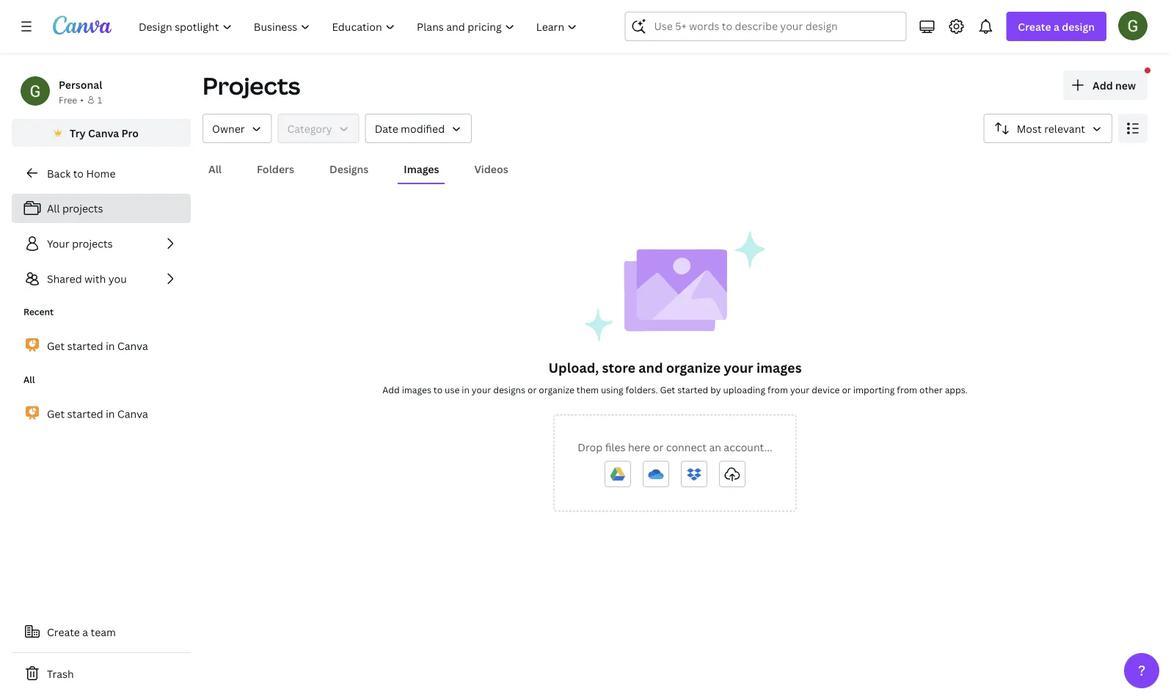 Task type: describe. For each thing, give the bounding box(es) containing it.
started inside upload, store and organize your images add images to use in your designs or organize them using folders. get started by uploading from your device or importing from other apps.
[[678, 384, 709, 396]]

0 horizontal spatial images
[[402, 384, 432, 396]]

pro
[[122, 126, 139, 140]]

using
[[601, 384, 624, 396]]

by
[[711, 384, 721, 396]]

relevant
[[1045, 122, 1086, 135]]

design
[[1063, 19, 1096, 33]]

2 vertical spatial all
[[23, 374, 35, 386]]

add new
[[1093, 78, 1137, 92]]

category
[[287, 122, 332, 135]]

list containing all projects
[[12, 194, 191, 294]]

in for first get started in canva link from the bottom of the page
[[106, 407, 115, 421]]

apps.
[[946, 384, 968, 396]]

in inside upload, store and organize your images add images to use in your designs or organize them using folders. get started by uploading from your device or importing from other apps.
[[462, 384, 470, 396]]

projects for your projects
[[72, 237, 113, 251]]

0 vertical spatial images
[[757, 359, 802, 377]]

0 horizontal spatial or
[[528, 384, 537, 396]]

all for all button
[[209, 162, 222, 176]]

1 from from the left
[[768, 384, 789, 396]]

create for create a design
[[1019, 19, 1052, 33]]

2 from from the left
[[897, 384, 918, 396]]

try canva pro
[[70, 126, 139, 140]]

0 horizontal spatial your
[[472, 384, 491, 396]]

folders.
[[626, 384, 658, 396]]

started for second get started in canva link from the bottom
[[67, 339, 103, 353]]

free •
[[59, 94, 84, 106]]

get for second get started in canva link from the bottom
[[47, 339, 65, 353]]

them
[[577, 384, 599, 396]]

uploading
[[724, 384, 766, 396]]

upload,
[[549, 359, 599, 377]]

you
[[108, 272, 127, 286]]

create for create a team
[[47, 625, 80, 639]]

most
[[1018, 122, 1042, 135]]

designs
[[494, 384, 526, 396]]

create a team button
[[12, 618, 191, 647]]

with
[[85, 272, 106, 286]]

all projects
[[47, 202, 103, 216]]

other
[[920, 384, 943, 396]]

personal
[[59, 77, 102, 91]]

designs button
[[324, 155, 375, 183]]

add inside dropdown button
[[1093, 78, 1114, 92]]

your
[[47, 237, 70, 251]]

folders button
[[251, 155, 300, 183]]

started for first get started in canva link from the bottom of the page
[[67, 407, 103, 421]]

try
[[70, 126, 86, 140]]

canva inside button
[[88, 126, 119, 140]]

2 get started in canva link from the top
[[12, 398, 191, 430]]

upload, store and organize your images add images to use in your designs or organize them using folders. get started by uploading from your device or importing from other apps.
[[383, 359, 968, 396]]

back
[[47, 166, 71, 180]]

2 horizontal spatial your
[[791, 384, 810, 396]]

a for design
[[1054, 19, 1060, 33]]

device
[[812, 384, 840, 396]]

trash
[[47, 667, 74, 681]]

owner
[[212, 122, 245, 135]]

Sort by button
[[984, 114, 1113, 143]]

1 horizontal spatial or
[[653, 440, 664, 454]]

images
[[404, 162, 439, 176]]

date modified
[[375, 122, 445, 135]]

2 horizontal spatial or
[[843, 384, 852, 396]]

1 vertical spatial canva
[[117, 339, 148, 353]]

connect
[[666, 440, 707, 454]]

modified
[[401, 122, 445, 135]]

all projects link
[[12, 194, 191, 223]]

your projects
[[47, 237, 113, 251]]



Task type: vqa. For each thing, say whether or not it's contained in the screenshot.
the your in the Start inspired - choose from a library of templates for your next lesson, presentation or class assignment.
no



Task type: locate. For each thing, give the bounding box(es) containing it.
create inside dropdown button
[[1019, 19, 1052, 33]]

gary orlando image
[[1119, 11, 1148, 40]]

0 horizontal spatial add
[[383, 384, 400, 396]]

1 horizontal spatial create
[[1019, 19, 1052, 33]]

in for second get started in canva link from the bottom
[[106, 339, 115, 353]]

create a team
[[47, 625, 116, 639]]

a left team
[[82, 625, 88, 639]]

list
[[12, 194, 191, 294]]

your
[[724, 359, 754, 377], [472, 384, 491, 396], [791, 384, 810, 396]]

your projects link
[[12, 229, 191, 258]]

1 vertical spatial add
[[383, 384, 400, 396]]

1 vertical spatial get
[[661, 384, 676, 396]]

2 vertical spatial get
[[47, 407, 65, 421]]

all inside button
[[209, 162, 222, 176]]

to inside upload, store and organize your images add images to use in your designs or organize them using folders. get started by uploading from your device or importing from other apps.
[[434, 384, 443, 396]]

images button
[[398, 155, 445, 183]]

0 vertical spatial a
[[1054, 19, 1060, 33]]

to left use on the bottom left of the page
[[434, 384, 443, 396]]

back to home link
[[12, 159, 191, 188]]

1 vertical spatial in
[[462, 384, 470, 396]]

0 vertical spatial get started in canva link
[[12, 330, 191, 362]]

your left device
[[791, 384, 810, 396]]

1 vertical spatial started
[[678, 384, 709, 396]]

get started in canva for second get started in canva link from the bottom
[[47, 339, 148, 353]]

a left design
[[1054, 19, 1060, 33]]

from left the 'other'
[[897, 384, 918, 396]]

Owner button
[[203, 114, 272, 143]]

your left 'designs'
[[472, 384, 491, 396]]

None search field
[[625, 12, 907, 41]]

1 vertical spatial a
[[82, 625, 88, 639]]

1 horizontal spatial add
[[1093, 78, 1114, 92]]

0 vertical spatial add
[[1093, 78, 1114, 92]]

all down owner
[[209, 162, 222, 176]]

get for first get started in canva link from the bottom of the page
[[47, 407, 65, 421]]

Category button
[[278, 114, 360, 143]]

get inside upload, store and organize your images add images to use in your designs or organize them using folders. get started by uploading from your device or importing from other apps.
[[661, 384, 676, 396]]

videos
[[475, 162, 509, 176]]

get started in canva link
[[12, 330, 191, 362], [12, 398, 191, 430]]

1 vertical spatial organize
[[539, 384, 575, 396]]

1 horizontal spatial your
[[724, 359, 754, 377]]

projects
[[62, 202, 103, 216], [72, 237, 113, 251]]

•
[[80, 94, 84, 106]]

add left new
[[1093, 78, 1114, 92]]

organize up by
[[667, 359, 721, 377]]

started
[[67, 339, 103, 353], [678, 384, 709, 396], [67, 407, 103, 421]]

projects for all projects
[[62, 202, 103, 216]]

here
[[628, 440, 651, 454]]

create a design
[[1019, 19, 1096, 33]]

top level navigation element
[[129, 12, 590, 41]]

0 horizontal spatial from
[[768, 384, 789, 396]]

drop
[[578, 440, 603, 454]]

0 vertical spatial to
[[73, 166, 84, 180]]

2 horizontal spatial all
[[209, 162, 222, 176]]

add inside upload, store and organize your images add images to use in your designs or organize them using folders. get started by uploading from your device or importing from other apps.
[[383, 384, 400, 396]]

organize
[[667, 359, 721, 377], [539, 384, 575, 396]]

0 vertical spatial in
[[106, 339, 115, 353]]

date
[[375, 122, 398, 135]]

2 vertical spatial canva
[[117, 407, 148, 421]]

shared
[[47, 272, 82, 286]]

images left use on the bottom left of the page
[[402, 384, 432, 396]]

create a design button
[[1007, 12, 1107, 41]]

importing
[[854, 384, 895, 396]]

a for team
[[82, 625, 88, 639]]

projects
[[203, 70, 301, 102]]

a inside button
[[82, 625, 88, 639]]

all for all projects
[[47, 202, 60, 216]]

shared with you link
[[12, 264, 191, 294]]

canva
[[88, 126, 119, 140], [117, 339, 148, 353], [117, 407, 148, 421]]

1 vertical spatial all
[[47, 202, 60, 216]]

Date modified button
[[365, 114, 472, 143]]

in
[[106, 339, 115, 353], [462, 384, 470, 396], [106, 407, 115, 421]]

your up uploading at the bottom right of page
[[724, 359, 754, 377]]

1
[[98, 94, 102, 106]]

0 vertical spatial started
[[67, 339, 103, 353]]

2 get started in canva from the top
[[47, 407, 148, 421]]

folders
[[257, 162, 294, 176]]

use
[[445, 384, 460, 396]]

create left design
[[1019, 19, 1052, 33]]

to
[[73, 166, 84, 180], [434, 384, 443, 396]]

all button
[[203, 155, 228, 183]]

1 horizontal spatial all
[[47, 202, 60, 216]]

or
[[528, 384, 537, 396], [843, 384, 852, 396], [653, 440, 664, 454]]

1 horizontal spatial a
[[1054, 19, 1060, 33]]

create left team
[[47, 625, 80, 639]]

designs
[[330, 162, 369, 176]]

1 vertical spatial to
[[434, 384, 443, 396]]

0 vertical spatial projects
[[62, 202, 103, 216]]

store
[[603, 359, 636, 377]]

1 vertical spatial get started in canva
[[47, 407, 148, 421]]

0 vertical spatial canva
[[88, 126, 119, 140]]

0 horizontal spatial a
[[82, 625, 88, 639]]

and
[[639, 359, 663, 377]]

or right 'designs'
[[528, 384, 537, 396]]

an
[[710, 440, 722, 454]]

1 get started in canva from the top
[[47, 339, 148, 353]]

files
[[606, 440, 626, 454]]

back to home
[[47, 166, 116, 180]]

drop files here or connect an account...
[[578, 440, 773, 454]]

1 get started in canva link from the top
[[12, 330, 191, 362]]

to right back
[[73, 166, 84, 180]]

all up your
[[47, 202, 60, 216]]

get
[[47, 339, 65, 353], [661, 384, 676, 396], [47, 407, 65, 421]]

add
[[1093, 78, 1114, 92], [383, 384, 400, 396]]

images
[[757, 359, 802, 377], [402, 384, 432, 396]]

2 vertical spatial started
[[67, 407, 103, 421]]

0 vertical spatial get started in canva
[[47, 339, 148, 353]]

free
[[59, 94, 77, 106]]

2 vertical spatial in
[[106, 407, 115, 421]]

or right device
[[843, 384, 852, 396]]

team
[[91, 625, 116, 639]]

0 horizontal spatial all
[[23, 374, 35, 386]]

recent
[[23, 306, 54, 318]]

0 vertical spatial create
[[1019, 19, 1052, 33]]

try canva pro button
[[12, 119, 191, 147]]

1 horizontal spatial organize
[[667, 359, 721, 377]]

get started in canva
[[47, 339, 148, 353], [47, 407, 148, 421]]

projects down back to home
[[62, 202, 103, 216]]

a inside dropdown button
[[1054, 19, 1060, 33]]

most relevant
[[1018, 122, 1086, 135]]

1 vertical spatial projects
[[72, 237, 113, 251]]

or right here
[[653, 440, 664, 454]]

1 vertical spatial create
[[47, 625, 80, 639]]

1 vertical spatial get started in canva link
[[12, 398, 191, 430]]

add new button
[[1064, 70, 1148, 100]]

projects right your
[[72, 237, 113, 251]]

create inside button
[[47, 625, 80, 639]]

organize down upload,
[[539, 384, 575, 396]]

from right uploading at the bottom right of page
[[768, 384, 789, 396]]

0 vertical spatial get
[[47, 339, 65, 353]]

1 horizontal spatial to
[[434, 384, 443, 396]]

a
[[1054, 19, 1060, 33], [82, 625, 88, 639]]

Search search field
[[655, 12, 878, 40]]

videos button
[[469, 155, 514, 183]]

0 horizontal spatial to
[[73, 166, 84, 180]]

all
[[209, 162, 222, 176], [47, 202, 60, 216], [23, 374, 35, 386]]

shared with you
[[47, 272, 127, 286]]

0 horizontal spatial create
[[47, 625, 80, 639]]

get started in canva for first get started in canva link from the bottom of the page
[[47, 407, 148, 421]]

1 horizontal spatial from
[[897, 384, 918, 396]]

from
[[768, 384, 789, 396], [897, 384, 918, 396]]

0 vertical spatial organize
[[667, 359, 721, 377]]

new
[[1116, 78, 1137, 92]]

all down recent
[[23, 374, 35, 386]]

add left use on the bottom left of the page
[[383, 384, 400, 396]]

trash link
[[12, 659, 191, 689]]

1 horizontal spatial images
[[757, 359, 802, 377]]

account...
[[724, 440, 773, 454]]

images up uploading at the bottom right of page
[[757, 359, 802, 377]]

0 horizontal spatial organize
[[539, 384, 575, 396]]

create
[[1019, 19, 1052, 33], [47, 625, 80, 639]]

0 vertical spatial all
[[209, 162, 222, 176]]

1 vertical spatial images
[[402, 384, 432, 396]]

home
[[86, 166, 116, 180]]



